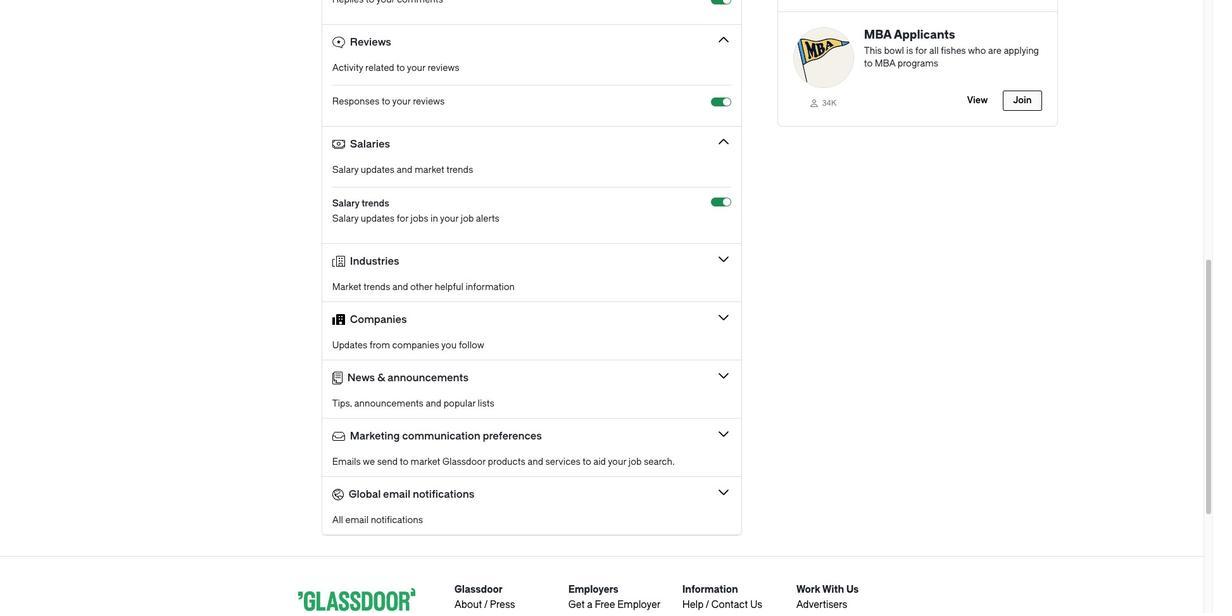 Task type: locate. For each thing, give the bounding box(es) containing it.
&
[[378, 372, 385, 384]]

and left popular
[[426, 399, 442, 410]]

is
[[907, 46, 914, 56]]

about / press link
[[455, 600, 515, 611]]

market down communication
[[411, 457, 441, 468]]

emails we send to market glassdoor products and services to aid your job search.
[[333, 457, 675, 468]]

/ right help
[[706, 600, 710, 611]]

notifications down communication
[[413, 488, 475, 500]]

market
[[415, 165, 445, 176], [411, 457, 441, 468]]

job
[[461, 214, 474, 225], [629, 457, 642, 468]]

0 vertical spatial us
[[847, 584, 859, 596]]

us right "contact"
[[751, 600, 763, 611]]

updates inside salary trends salary updates for jobs in your job alerts
[[361, 214, 395, 225]]

1 horizontal spatial us
[[847, 584, 859, 596]]

email right global
[[383, 488, 411, 500]]

communication
[[402, 430, 481, 442]]

1 vertical spatial email
[[346, 515, 369, 526]]

salary updates and market trends
[[333, 165, 473, 176]]

glassdoor
[[443, 457, 486, 468], [455, 584, 503, 596]]

for inside salary trends salary updates for jobs in your job alerts
[[397, 214, 409, 225]]

1 horizontal spatial /
[[706, 600, 710, 611]]

us
[[847, 584, 859, 596], [751, 600, 763, 611]]

mba
[[865, 28, 892, 42], [875, 58, 896, 69]]

trends up salary trends salary updates for jobs in your job alerts
[[447, 165, 473, 176]]

1 horizontal spatial for
[[916, 46, 928, 56]]

work with us advertisers
[[797, 584, 859, 611]]

1 vertical spatial for
[[397, 214, 409, 225]]

/
[[485, 600, 488, 611], [706, 600, 710, 611]]

trends inside salary trends salary updates for jobs in your job alerts
[[362, 199, 390, 209]]

announcements up tips, announcements and popular lists at the bottom left
[[388, 372, 469, 384]]

0 vertical spatial trends
[[447, 165, 473, 176]]

a
[[587, 600, 593, 611]]

0 vertical spatial email
[[383, 488, 411, 500]]

advertisers link
[[797, 600, 848, 611]]

/ inside information help / contact us
[[706, 600, 710, 611]]

1 vertical spatial market
[[411, 457, 441, 468]]

alerts
[[476, 214, 500, 225]]

your
[[407, 63, 426, 74], [393, 97, 411, 107], [440, 214, 459, 225], [608, 457, 627, 468]]

activity related to your reviews
[[333, 63, 460, 74]]

glassdoor logo element
[[298, 583, 415, 613]]

1 vertical spatial salary
[[333, 199, 360, 209]]

1 vertical spatial updates
[[361, 214, 395, 225]]

job left the search.
[[629, 457, 642, 468]]

2 vertical spatial trends
[[364, 282, 390, 293]]

notifications for global email notifications
[[413, 488, 475, 500]]

0 vertical spatial updates
[[361, 165, 395, 176]]

trends down salary updates and market trends
[[362, 199, 390, 209]]

announcements down & at the left bottom of the page
[[355, 399, 424, 410]]

0 vertical spatial glassdoor
[[443, 457, 486, 468]]

mba up this
[[865, 28, 892, 42]]

related
[[366, 63, 395, 74]]

information
[[466, 282, 515, 293]]

reviews
[[428, 63, 460, 74], [413, 97, 445, 107]]

updates left 'jobs'
[[361, 214, 395, 225]]

1 vertical spatial trends
[[362, 199, 390, 209]]

0 horizontal spatial job
[[461, 214, 474, 225]]

0 vertical spatial salary
[[333, 165, 359, 176]]

0 vertical spatial market
[[415, 165, 445, 176]]

notifications
[[413, 488, 475, 500], [371, 515, 423, 526]]

glassdoor inside glassdoor about / press
[[455, 584, 503, 596]]

glassdoor logo image
[[298, 583, 415, 613]]

1 vertical spatial notifications
[[371, 515, 423, 526]]

all
[[930, 46, 939, 56]]

help / contact us link
[[683, 600, 763, 611]]

global email notifications
[[349, 488, 475, 500]]

2 vertical spatial salary
[[333, 214, 359, 225]]

job left alerts
[[461, 214, 474, 225]]

1 vertical spatial mba
[[875, 58, 896, 69]]

updates down salaries
[[361, 165, 395, 176]]

salary for salary trends salary updates for jobs in your job alerts
[[333, 199, 360, 209]]

0 horizontal spatial us
[[751, 600, 763, 611]]

mba down bowl
[[875, 58, 896, 69]]

2 / from the left
[[706, 600, 710, 611]]

from
[[370, 340, 390, 351]]

0 vertical spatial notifications
[[413, 488, 475, 500]]

other
[[411, 282, 433, 293]]

0 horizontal spatial /
[[485, 600, 488, 611]]

trends down industries on the top of the page
[[364, 282, 390, 293]]

and up salary trends salary updates for jobs in your job alerts
[[397, 165, 413, 176]]

lists
[[478, 399, 495, 410]]

us inside work with us advertisers
[[847, 584, 859, 596]]

announcements
[[388, 372, 469, 384], [355, 399, 424, 410]]

help
[[683, 600, 704, 611]]

for right 'is' on the right top of page
[[916, 46, 928, 56]]

industries
[[350, 255, 400, 267]]

and left other
[[393, 282, 408, 293]]

your right related
[[407, 63, 426, 74]]

information
[[683, 584, 739, 596]]

global
[[349, 488, 381, 500]]

us right with
[[847, 584, 859, 596]]

us inside information help / contact us
[[751, 600, 763, 611]]

0 horizontal spatial email
[[346, 515, 369, 526]]

1 salary from the top
[[333, 165, 359, 176]]

responses
[[333, 97, 380, 107]]

/ left press at the bottom left of page
[[485, 600, 488, 611]]

1 updates from the top
[[361, 165, 395, 176]]

news & announcements
[[348, 372, 469, 384]]

this
[[865, 46, 883, 56]]

salary
[[333, 165, 359, 176], [333, 199, 360, 209], [333, 214, 359, 225]]

search.
[[644, 457, 675, 468]]

marketing communication preferences
[[350, 430, 542, 442]]

to right send
[[400, 457, 409, 468]]

job inside salary trends salary updates for jobs in your job alerts
[[461, 214, 474, 225]]

your right in on the top left of page
[[440, 214, 459, 225]]

0 vertical spatial announcements
[[388, 372, 469, 384]]

we
[[363, 457, 375, 468]]

2 updates from the top
[[361, 214, 395, 225]]

0 vertical spatial for
[[916, 46, 928, 56]]

services
[[546, 457, 581, 468]]

glassdoor about / press
[[455, 584, 515, 611]]

you
[[442, 340, 457, 351]]

for
[[916, 46, 928, 56], [397, 214, 409, 225]]

1 horizontal spatial email
[[383, 488, 411, 500]]

2 salary from the top
[[333, 199, 360, 209]]

employers get a free employer
[[569, 584, 661, 613]]

and for news & announcements
[[426, 399, 442, 410]]

0 horizontal spatial for
[[397, 214, 409, 225]]

market up salary trends salary updates for jobs in your job alerts
[[415, 165, 445, 176]]

bowl
[[885, 46, 905, 56]]

email
[[383, 488, 411, 500], [346, 515, 369, 526]]

1 / from the left
[[485, 600, 488, 611]]

programs
[[898, 58, 939, 69]]

updates
[[361, 165, 395, 176], [361, 214, 395, 225]]

glassdoor up about / press link
[[455, 584, 503, 596]]

/ for about
[[485, 600, 488, 611]]

trends
[[447, 165, 473, 176], [362, 199, 390, 209], [364, 282, 390, 293]]

market trends and other helpful information
[[333, 282, 515, 293]]

email right all
[[346, 515, 369, 526]]

and
[[397, 165, 413, 176], [393, 282, 408, 293], [426, 399, 442, 410], [528, 457, 544, 468]]

notifications down global email notifications
[[371, 515, 423, 526]]

mba applicants this bowl is for all fishes who are applying to mba programs
[[865, 28, 1040, 69]]

1 vertical spatial glassdoor
[[455, 584, 503, 596]]

1 vertical spatial us
[[751, 600, 763, 611]]

0 vertical spatial job
[[461, 214, 474, 225]]

for left 'jobs'
[[397, 214, 409, 225]]

1 horizontal spatial job
[[629, 457, 642, 468]]

/ for help
[[706, 600, 710, 611]]

trends for market trends and other helpful information
[[364, 282, 390, 293]]

34k
[[823, 99, 837, 108]]

glassdoor down marketing communication preferences
[[443, 457, 486, 468]]

get a free employer link
[[569, 600, 661, 613]]

/ inside glassdoor about / press
[[485, 600, 488, 611]]

to
[[865, 58, 873, 69], [397, 63, 405, 74], [382, 97, 391, 107], [400, 457, 409, 468], [583, 457, 592, 468]]

trends for salary trends salary updates for jobs in your job alerts
[[362, 199, 390, 209]]

to down this
[[865, 58, 873, 69]]



Task type: vqa. For each thing, say whether or not it's contained in the screenshot.
Advertisers
yes



Task type: describe. For each thing, give the bounding box(es) containing it.
tips,
[[333, 399, 352, 410]]

press
[[490, 600, 515, 611]]

activity
[[333, 63, 363, 74]]

follow
[[459, 340, 485, 351]]

preferences
[[483, 430, 542, 442]]

salary for salary updates and market trends
[[333, 165, 359, 176]]

reviews
[[350, 36, 392, 48]]

helpful
[[435, 282, 464, 293]]

and for salaries
[[397, 165, 413, 176]]

email for global
[[383, 488, 411, 500]]

who
[[969, 46, 987, 56]]

to inside mba applicants this bowl is for all fishes who are applying to mba programs
[[865, 58, 873, 69]]

emails
[[333, 457, 361, 468]]

updates
[[333, 340, 368, 351]]

image for bowl image
[[794, 27, 855, 88]]

companies
[[350, 314, 407, 326]]

in
[[431, 214, 438, 225]]

news
[[348, 372, 375, 384]]

to right related
[[397, 63, 405, 74]]

1 vertical spatial announcements
[[355, 399, 424, 410]]

your right the aid
[[608, 457, 627, 468]]

notifications for all email notifications
[[371, 515, 423, 526]]

jobs
[[411, 214, 429, 225]]

applying
[[1004, 46, 1040, 56]]

with
[[823, 584, 845, 596]]

popular
[[444, 399, 476, 410]]

and left services
[[528, 457, 544, 468]]

get
[[569, 600, 585, 611]]

34k link
[[794, 95, 855, 111]]

0 vertical spatial reviews
[[428, 63, 460, 74]]

to left the aid
[[583, 457, 592, 468]]

free
[[595, 600, 616, 611]]

salaries
[[350, 138, 390, 150]]

updates from companies you follow
[[333, 340, 485, 351]]

to right responses
[[382, 97, 391, 107]]

your inside salary trends salary updates for jobs in your job alerts
[[440, 214, 459, 225]]

products
[[488, 457, 526, 468]]

applicants
[[894, 28, 956, 42]]

send
[[377, 457, 398, 468]]

responses to your reviews
[[333, 97, 445, 107]]

tips, announcements and popular lists
[[333, 399, 495, 410]]

work
[[797, 584, 821, 596]]

1 vertical spatial job
[[629, 457, 642, 468]]

email for all
[[346, 515, 369, 526]]

aid
[[594, 457, 606, 468]]

0 vertical spatial mba
[[865, 28, 892, 42]]

about
[[455, 600, 482, 611]]

1 vertical spatial reviews
[[413, 97, 445, 107]]

marketing
[[350, 430, 400, 442]]

3 salary from the top
[[333, 214, 359, 225]]

information help / contact us
[[683, 584, 763, 611]]

all
[[333, 515, 343, 526]]

fishes
[[942, 46, 967, 56]]

your down 'activity related to your reviews'
[[393, 97, 411, 107]]

companies
[[392, 340, 440, 351]]

are
[[989, 46, 1002, 56]]

contact
[[712, 600, 748, 611]]

employer
[[618, 600, 661, 611]]

and for industries
[[393, 282, 408, 293]]

for inside mba applicants this bowl is for all fishes who are applying to mba programs
[[916, 46, 928, 56]]

all email notifications
[[333, 515, 423, 526]]

employers
[[569, 584, 619, 596]]

salary trends salary updates for jobs in your job alerts
[[333, 199, 500, 225]]

advertisers
[[797, 600, 848, 611]]

market
[[333, 282, 362, 293]]



